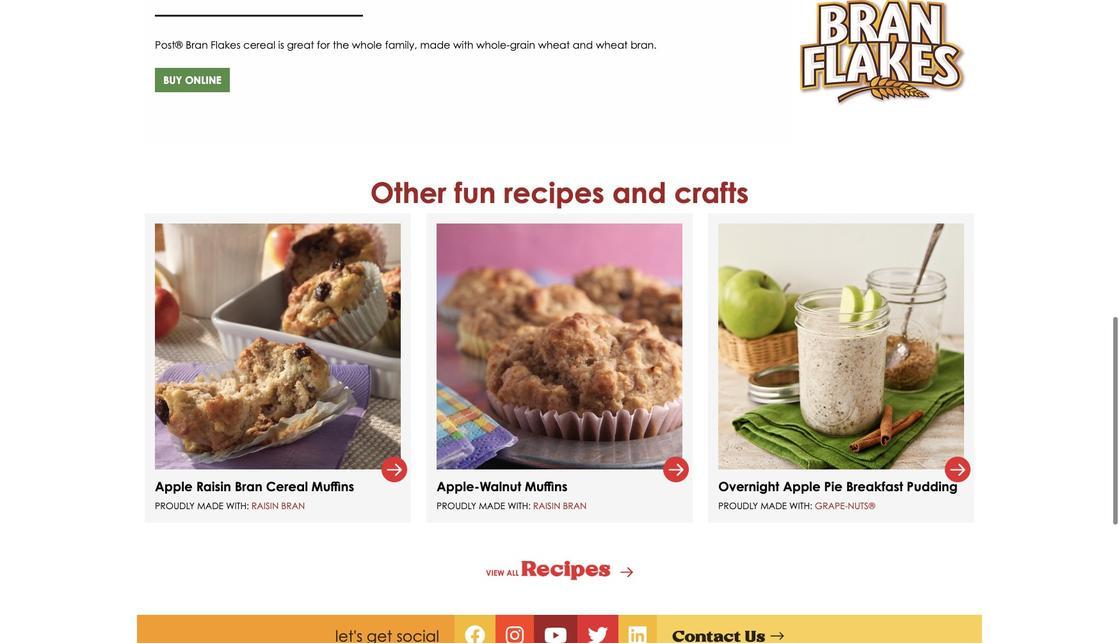 Task type: vqa. For each thing, say whether or not it's contained in the screenshot.
With: related to Overnight
yes



Task type: locate. For each thing, give the bounding box(es) containing it.
post® bran flakes cereal is great for the whole family, made with whole-grain wheat and wheat bran.
[[155, 39, 657, 51]]

instagram image
[[506, 629, 524, 643]]

1 apple from the left
[[155, 479, 193, 495]]

with: down apple raisin bran cereal muffins link
[[226, 501, 249, 511]]

proudly inside apple raisin bran cereal muffins proudly made with: raisin bran
[[155, 501, 195, 511]]

2 horizontal spatial raisin
[[533, 501, 561, 511]]

family,
[[385, 39, 417, 51]]

made down apple raisin bran cereal muffins link
[[197, 501, 224, 511]]

0 horizontal spatial raisin bran link
[[252, 501, 305, 511]]

with: down apple-walnut muffins link
[[508, 501, 531, 511]]

muffins right walnut
[[525, 479, 568, 495]]

1 vertical spatial and
[[613, 175, 667, 209]]

proudly inside overnight apple pie breakfast pudding proudly made with: grape-nuts®
[[719, 501, 758, 511]]

is
[[278, 39, 284, 51]]

overnight apple pie breakfast pudding proudly made with: grape-nuts®
[[719, 479, 958, 511]]

raisin
[[196, 479, 231, 495], [252, 501, 279, 511], [533, 501, 561, 511]]

0 horizontal spatial wheat
[[538, 39, 570, 51]]

the
[[333, 39, 349, 51]]

1 horizontal spatial raisin bran link
[[533, 501, 587, 511]]

2 horizontal spatial with:
[[790, 501, 813, 511]]

1 horizontal spatial and
[[613, 175, 667, 209]]

1 with: from the left
[[226, 501, 249, 511]]

pudding
[[907, 479, 958, 495]]

and
[[573, 39, 593, 51], [613, 175, 667, 209]]

apple-walnut muffins link
[[437, 479, 568, 495]]

2 apple from the left
[[783, 479, 821, 495]]

bran inside 'apple-walnut muffins proudly made with: raisin bran'
[[563, 501, 587, 511]]

walnut
[[480, 479, 522, 495]]

grape-nuts® link
[[815, 501, 876, 511]]

raisin bran link for muffins
[[533, 501, 587, 511]]

2 with: from the left
[[508, 501, 531, 511]]

wheat right grain
[[538, 39, 570, 51]]

overnight apple pie breakfast pudding link
[[719, 479, 958, 495]]

muffins inside 'apple-walnut muffins proudly made with: raisin bran'
[[525, 479, 568, 495]]

with: for overnight
[[790, 501, 813, 511]]

grain
[[510, 39, 535, 51]]

raisin bran link down the cereal in the left bottom of the page
[[252, 501, 305, 511]]

raisin bran link down apple-walnut muffins link
[[533, 501, 587, 511]]

raisin inside 'apple-walnut muffins proudly made with: raisin bran'
[[533, 501, 561, 511]]

fun
[[455, 175, 496, 209]]

long arrow right image
[[771, 629, 784, 643]]

apple inside overnight apple pie breakfast pudding proudly made with: grape-nuts®
[[783, 479, 821, 495]]

made down overnight
[[761, 501, 787, 511]]

bran up recipes
[[563, 501, 587, 511]]

muffins
[[312, 479, 354, 495], [525, 479, 568, 495]]

2 muffins from the left
[[525, 479, 568, 495]]

for
[[317, 39, 330, 51]]

raisin bran link
[[252, 501, 305, 511], [533, 501, 587, 511]]

0 horizontal spatial apple
[[155, 479, 193, 495]]

overnight
[[719, 479, 780, 495]]

1 raisin bran link from the left
[[252, 501, 305, 511]]

1 horizontal spatial apple
[[783, 479, 821, 495]]

whole
[[352, 39, 382, 51]]

1 horizontal spatial wheat
[[596, 39, 628, 51]]

with:
[[226, 501, 249, 511], [508, 501, 531, 511], [790, 501, 813, 511]]

1 horizontal spatial proudly
[[437, 501, 477, 511]]

3 proudly from the left
[[719, 501, 758, 511]]

2 wheat from the left
[[596, 39, 628, 51]]

1 horizontal spatial with:
[[508, 501, 531, 511]]

wheat left bran.
[[596, 39, 628, 51]]

1 muffins from the left
[[312, 479, 354, 495]]

apple raisin bran muffins recipe image
[[155, 224, 401, 470]]

0 horizontal spatial with:
[[226, 501, 249, 511]]

1 horizontal spatial muffins
[[525, 479, 568, 495]]

crafts
[[675, 175, 749, 209]]

with: left the grape-
[[790, 501, 813, 511]]

apple
[[155, 479, 193, 495], [783, 479, 821, 495]]

made inside 'apple-walnut muffins proudly made with: raisin bran'
[[479, 501, 505, 511]]

made
[[420, 39, 451, 51], [197, 501, 224, 511], [479, 501, 505, 511], [761, 501, 787, 511]]

proudly for overnight
[[719, 501, 758, 511]]

2 raisin bran link from the left
[[533, 501, 587, 511]]

0 horizontal spatial and
[[573, 39, 593, 51]]

cereal
[[243, 39, 275, 51]]

grape-
[[815, 501, 848, 511]]

0 horizontal spatial proudly
[[155, 501, 195, 511]]

1 wheat from the left
[[538, 39, 570, 51]]

made inside overnight apple pie breakfast pudding proudly made with: grape-nuts®
[[761, 501, 787, 511]]

with: inside apple raisin bran cereal muffins proudly made with: raisin bran
[[226, 501, 249, 511]]

3 with: from the left
[[790, 501, 813, 511]]

made down walnut
[[479, 501, 505, 511]]

bran
[[186, 39, 208, 51], [235, 479, 263, 495], [281, 501, 305, 511], [563, 501, 587, 511]]

flakes
[[211, 39, 241, 51]]

2 proudly from the left
[[437, 501, 477, 511]]

with: for apple
[[226, 501, 249, 511]]

wheat
[[538, 39, 570, 51], [596, 39, 628, 51]]

other
[[371, 175, 447, 209]]

apple walnut raisin bran muffins recipe image
[[437, 224, 683, 470]]

proudly
[[155, 501, 195, 511], [437, 501, 477, 511], [719, 501, 758, 511]]

apple-walnut muffins proudly made with: raisin bran
[[437, 479, 587, 511]]

pie
[[825, 479, 843, 495]]

1 proudly from the left
[[155, 501, 195, 511]]

muffins right the cereal in the left bottom of the page
[[312, 479, 354, 495]]

2 horizontal spatial proudly
[[719, 501, 758, 511]]

with: inside overnight apple pie breakfast pudding proudly made with: grape-nuts®
[[790, 501, 813, 511]]

0 horizontal spatial muffins
[[312, 479, 354, 495]]



Task type: describe. For each thing, give the bounding box(es) containing it.
bran left the cereal in the left bottom of the page
[[235, 479, 263, 495]]

buy
[[163, 74, 182, 87]]

apple raisin bran cereal muffins link
[[155, 479, 354, 495]]

grape nuts overnight apple pie breakfast pudding recipe image
[[719, 224, 965, 470]]

proudly inside 'apple-walnut muffins proudly made with: raisin bran'
[[437, 501, 477, 511]]

other fun recipes and crafts
[[371, 175, 749, 209]]

linkedin image
[[629, 629, 647, 643]]

0 vertical spatial and
[[573, 39, 593, 51]]

with: inside 'apple-walnut muffins proudly made with: raisin bran'
[[508, 501, 531, 511]]

muffins inside apple raisin bran cereal muffins proudly made with: raisin bran
[[312, 479, 354, 495]]

apple raisin bran cereal muffins proudly made with: raisin bran
[[155, 479, 354, 511]]

all
[[507, 568, 519, 578]]

buy online button
[[155, 68, 230, 92]]

great
[[287, 39, 314, 51]]

proudly for apple
[[155, 501, 195, 511]]

recipes
[[504, 175, 605, 209]]

post®
[[155, 39, 183, 51]]

cereal
[[266, 479, 308, 495]]

recipes
[[521, 558, 611, 581]]

whole-
[[477, 39, 510, 51]]

bran down the cereal in the left bottom of the page
[[281, 501, 305, 511]]

bran flakes cereal brand logo image
[[792, 0, 975, 147]]

bran right post®
[[186, 39, 208, 51]]

0 horizontal spatial raisin
[[196, 479, 231, 495]]

made inside apple raisin bran cereal muffins proudly made with: raisin bran
[[197, 501, 224, 511]]

online
[[185, 74, 222, 87]]

1 horizontal spatial raisin
[[252, 501, 279, 511]]

view all recipes
[[486, 558, 611, 581]]

buy online
[[163, 74, 222, 87]]

apple inside apple raisin bran cereal muffins proudly made with: raisin bran
[[155, 479, 193, 495]]

raisin bran link for bran
[[252, 501, 305, 511]]

view
[[486, 568, 505, 578]]

nuts®
[[848, 501, 876, 511]]

bran.
[[631, 39, 657, 51]]

made left with
[[420, 39, 451, 51]]

with
[[453, 39, 474, 51]]

breakfast
[[847, 479, 904, 495]]

apple-
[[437, 479, 480, 495]]



